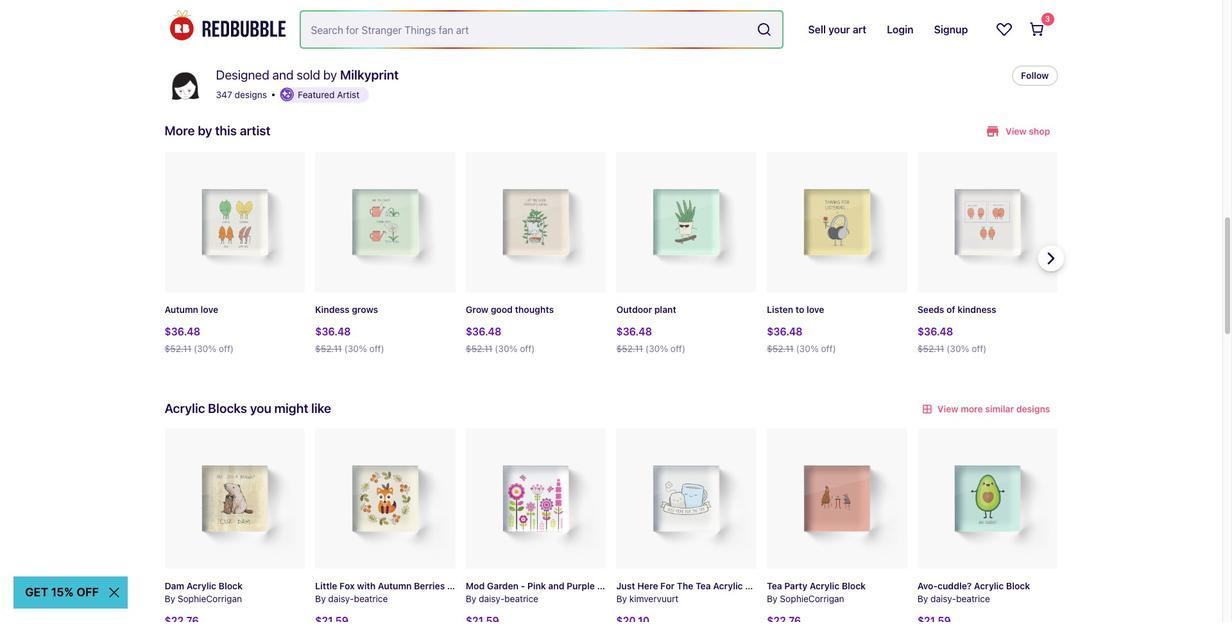 Task type: vqa. For each thing, say whether or not it's contained in the screenshot.


Task type: describe. For each thing, give the bounding box(es) containing it.
item preview, outdoor plant designed and sold by milkyprint. image
[[616, 152, 757, 293]]

1 horizontal spatial by
[[323, 68, 337, 82]]

just here for the tea acrylic block by kimvervuurt
[[616, 581, 769, 605]]

Search term search field
[[301, 11, 752, 47]]

grow good thoughts
[[466, 304, 554, 315]]

to
[[796, 304, 804, 315]]

$52.11 for autumn
[[165, 343, 191, 354]]

more
[[165, 124, 195, 138]]

(30% for love
[[194, 343, 216, 354]]

dam
[[165, 581, 184, 591]]

acrylic inside avo-cuddle? acrylic block by daisy-beatrice
[[974, 581, 1004, 591]]

by inside the little fox with autumn berries acrylic block by daisy-beatrice
[[315, 594, 326, 605]]

daisy- inside mod garden - pink and purple acrylic block by daisy-beatrice
[[479, 594, 505, 605]]

tea inside just here for the tea acrylic block by kimvervuurt
[[696, 581, 711, 591]]

(30% for to
[[796, 343, 819, 354]]

347
[[216, 89, 232, 100]]

with
[[357, 581, 376, 591]]

milkyprint link
[[340, 66, 399, 85]]

$36.48 $52.11 (30% off) for to
[[767, 326, 836, 354]]

avo-cuddle? acrylic block by daisy-beatrice
[[918, 581, 1030, 605]]

acrylic inside 'tea party acrylic block by sophiecorrigan'
[[810, 581, 840, 591]]

garden
[[487, 581, 519, 591]]

block inside dam acrylic block by sophiecorrigan
[[219, 581, 243, 591]]

of
[[947, 304, 955, 315]]

$36.48 $52.11 (30% off) for plant
[[616, 326, 685, 354]]

$52.11 for listen
[[767, 343, 794, 354]]

fox
[[340, 581, 355, 591]]

347 designs
[[216, 89, 267, 100]]

$52.11 for grow
[[466, 343, 492, 354]]

listen
[[767, 304, 793, 315]]

artist
[[337, 89, 360, 100]]

block inside just here for the tea acrylic block by kimvervuurt
[[745, 581, 769, 591]]

1 love from the left
[[201, 304, 218, 315]]

$36.48 for listen
[[767, 326, 803, 338]]

$36.48 $52.11 (30% off) for grows
[[315, 326, 384, 354]]

more by this artist
[[165, 124, 271, 138]]

here
[[637, 581, 658, 591]]

off) for autumn love
[[219, 343, 234, 354]]

off) for kindess grows
[[369, 343, 384, 354]]

item preview, avo-cuddle? designed and sold by daisy-beatrice. image
[[918, 429, 1058, 569]]

beatrice inside the little fox with autumn berries acrylic block by daisy-beatrice
[[354, 594, 388, 605]]

outdoor plant
[[616, 304, 676, 315]]

the
[[677, 581, 693, 591]]

beatrice inside avo-cuddle? acrylic block by daisy-beatrice
[[956, 594, 990, 605]]

off) for outdoor plant
[[671, 343, 685, 354]]

berries
[[414, 581, 445, 591]]

(30% for plant
[[646, 343, 668, 354]]

item preview, dam designed and sold by sophiecorrigan. image
[[165, 429, 305, 569]]

block inside avo-cuddle? acrylic block by daisy-beatrice
[[1006, 581, 1030, 591]]

item preview, mod garden - pink and purple designed and sold by daisy-beatrice. image
[[466, 429, 606, 569]]

$36.48 $52.11 (30% off) for of
[[918, 326, 987, 354]]

by inside dam acrylic block by sophiecorrigan
[[165, 594, 175, 605]]

for
[[660, 581, 675, 591]]

$36.48 $52.11 (30% off) for love
[[165, 326, 234, 354]]

featured artist
[[298, 89, 360, 100]]

blocks
[[208, 401, 247, 416]]

autumn love
[[165, 304, 218, 315]]

plant
[[654, 304, 676, 315]]

sold
[[297, 68, 320, 82]]

might
[[274, 401, 308, 416]]

artist
[[240, 124, 271, 138]]

cuddle?
[[938, 581, 972, 591]]

by inside avo-cuddle? acrylic block by daisy-beatrice
[[918, 594, 928, 605]]

1 vertical spatial by
[[198, 124, 212, 138]]

and inside mod garden - pink and purple acrylic block by daisy-beatrice
[[548, 581, 564, 591]]

$52.11 for seeds
[[918, 343, 944, 354]]

(30% for good
[[495, 343, 518, 354]]

by inside just here for the tea acrylic block by kimvervuurt
[[616, 594, 627, 605]]

item preview, kindess grows designed and sold by milkyprint. image
[[315, 152, 456, 293]]

grows
[[352, 304, 378, 315]]

daisy- inside the little fox with autumn berries acrylic block by daisy-beatrice
[[328, 594, 354, 605]]

beatrice inside mod garden - pink and purple acrylic block by daisy-beatrice
[[505, 594, 538, 605]]

sophiecorrigan inside 'tea party acrylic block by sophiecorrigan'
[[780, 594, 844, 605]]

acrylic inside mod garden - pink and purple acrylic block by daisy-beatrice
[[597, 581, 627, 591]]

kimvervuurt
[[629, 594, 679, 605]]



Task type: locate. For each thing, give the bounding box(es) containing it.
$52.11 for kindess
[[315, 343, 342, 354]]

acrylic
[[165, 401, 205, 416], [187, 581, 216, 591], [447, 581, 477, 591], [597, 581, 627, 591], [713, 581, 743, 591], [810, 581, 840, 591], [974, 581, 1004, 591]]

tea left party
[[767, 581, 782, 591]]

6 $52.11 from the left
[[918, 343, 944, 354]]

2 beatrice from the left
[[505, 594, 538, 605]]

tea party acrylic block by sophiecorrigan
[[767, 581, 866, 605]]

$52.11 down outdoor
[[616, 343, 643, 354]]

2 daisy- from the left
[[479, 594, 505, 605]]

tea right the
[[696, 581, 711, 591]]

acrylic right dam
[[187, 581, 216, 591]]

1 vertical spatial and
[[548, 581, 564, 591]]

by left this
[[198, 124, 212, 138]]

by inside mod garden - pink and purple acrylic block by daisy-beatrice
[[466, 594, 476, 605]]

5 (30% from the left
[[796, 343, 819, 354]]

off) for seeds of kindness
[[972, 343, 987, 354]]

(30% down the plant
[[646, 343, 668, 354]]

2 $52.11 from the left
[[315, 343, 342, 354]]

item preview, grow good thoughts designed and sold by milkyprint. image
[[466, 152, 606, 293]]

(30% for of
[[947, 343, 969, 354]]

this
[[215, 124, 237, 138]]

3 beatrice from the left
[[956, 594, 990, 605]]

off) for grow good thoughts
[[520, 343, 535, 354]]

acrylic right the cuddle?
[[974, 581, 1004, 591]]

love
[[201, 304, 218, 315], [807, 304, 824, 315]]

2 love from the left
[[807, 304, 824, 315]]

$36.48 for kindess
[[315, 326, 351, 338]]

$36.48 down seeds
[[918, 326, 953, 338]]

party
[[784, 581, 807, 591]]

by up featured artist
[[323, 68, 337, 82]]

$36.48 down listen
[[767, 326, 803, 338]]

daisy-
[[328, 594, 354, 605], [479, 594, 505, 605], [931, 594, 956, 605]]

tea inside 'tea party acrylic block by sophiecorrigan'
[[767, 581, 782, 591]]

item preview, listen to love designed and sold by milkyprint. image
[[767, 152, 907, 293]]

item preview, just here for the tea designed and sold by kimvervuurt. image
[[616, 429, 757, 569]]

$36.48 $52.11 (30% off) down autumn love
[[165, 326, 234, 354]]

$52.11 down listen
[[767, 343, 794, 354]]

$36.48 for autumn
[[165, 326, 200, 338]]

6 off) from the left
[[972, 343, 987, 354]]

1 sophiecorrigan from the left
[[178, 594, 242, 605]]

$36.48 down kindess on the left of the page
[[315, 326, 351, 338]]

1 off) from the left
[[219, 343, 234, 354]]

1 horizontal spatial daisy-
[[479, 594, 505, 605]]

$52.11 down seeds
[[918, 343, 944, 354]]

acrylic blocks you might like
[[165, 401, 331, 416]]

tea
[[696, 581, 711, 591], [767, 581, 782, 591]]

0 horizontal spatial tea
[[696, 581, 711, 591]]

avo-
[[918, 581, 938, 591]]

beatrice down the cuddle?
[[956, 594, 990, 605]]

daisy- down the cuddle?
[[931, 594, 956, 605]]

2 horizontal spatial beatrice
[[956, 594, 990, 605]]

block up kimvervuurt
[[629, 581, 653, 591]]

outdoor
[[616, 304, 652, 315]]

like
[[311, 401, 331, 416]]

(30%
[[194, 343, 216, 354], [344, 343, 367, 354], [495, 343, 518, 354], [646, 343, 668, 354], [796, 343, 819, 354], [947, 343, 969, 354]]

by
[[323, 68, 337, 82], [198, 124, 212, 138]]

$36.48 down grow
[[466, 326, 501, 338]]

off) up blocks
[[219, 343, 234, 354]]

2 (30% from the left
[[344, 343, 367, 354]]

2 $36.48 from the left
[[315, 326, 351, 338]]

4 by from the left
[[616, 594, 627, 605]]

(30% down seeds of kindness
[[947, 343, 969, 354]]

off) down the plant
[[671, 343, 685, 354]]

3 by from the left
[[466, 594, 476, 605]]

0 vertical spatial by
[[323, 68, 337, 82]]

4 block from the left
[[745, 581, 769, 591]]

good
[[491, 304, 513, 315]]

4 $52.11 from the left
[[616, 343, 643, 354]]

$36.48 down autumn love
[[165, 326, 200, 338]]

(30% down the kindess grows
[[344, 343, 367, 354]]

acrylic inside the little fox with autumn berries acrylic block by daisy-beatrice
[[447, 581, 477, 591]]

2 $36.48 $52.11 (30% off) from the left
[[315, 326, 384, 354]]

4 $36.48 from the left
[[616, 326, 652, 338]]

3 daisy- from the left
[[931, 594, 956, 605]]

(30% down grow good thoughts on the left of page
[[495, 343, 518, 354]]

block inside the little fox with autumn berries acrylic block by daisy-beatrice
[[479, 581, 503, 591]]

you
[[250, 401, 271, 416]]

block inside 'tea party acrylic block by sophiecorrigan'
[[842, 581, 866, 591]]

item preview, tea party designed and sold by sophiecorrigan. image
[[767, 429, 907, 569]]

daisy- down garden on the left bottom of page
[[479, 594, 505, 605]]

$36.48 $52.11 (30% off) down the kindess grows
[[315, 326, 384, 354]]

1 horizontal spatial sophiecorrigan
[[780, 594, 844, 605]]

0 horizontal spatial and
[[272, 68, 294, 82]]

off) for listen to love
[[821, 343, 836, 354]]

1 by from the left
[[165, 594, 175, 605]]

1 horizontal spatial and
[[548, 581, 564, 591]]

None field
[[301, 11, 783, 47]]

milkyprint
[[340, 68, 399, 82]]

by
[[165, 594, 175, 605], [315, 594, 326, 605], [466, 594, 476, 605], [616, 594, 627, 605], [767, 594, 778, 605], [918, 594, 928, 605]]

3 off) from the left
[[520, 343, 535, 354]]

sophiecorrigan down party
[[780, 594, 844, 605]]

$36.48 $52.11 (30% off) down outdoor plant
[[616, 326, 685, 354]]

acrylic inside dam acrylic block by sophiecorrigan
[[187, 581, 216, 591]]

seeds
[[918, 304, 944, 315]]

1 block from the left
[[219, 581, 243, 591]]

beatrice
[[354, 594, 388, 605], [505, 594, 538, 605], [956, 594, 990, 605]]

just
[[616, 581, 635, 591]]

and right pink
[[548, 581, 564, 591]]

kindess grows
[[315, 304, 378, 315]]

block
[[219, 581, 243, 591], [479, 581, 503, 591], [629, 581, 653, 591], [745, 581, 769, 591], [842, 581, 866, 591], [1006, 581, 1030, 591]]

2 horizontal spatial daisy-
[[931, 594, 956, 605]]

off)
[[219, 343, 234, 354], [369, 343, 384, 354], [520, 343, 535, 354], [671, 343, 685, 354], [821, 343, 836, 354], [972, 343, 987, 354]]

0 vertical spatial autumn
[[165, 304, 198, 315]]

0 horizontal spatial love
[[201, 304, 218, 315]]

6 block from the left
[[1006, 581, 1030, 591]]

$36.48 for outdoor
[[616, 326, 652, 338]]

0 horizontal spatial sophiecorrigan
[[178, 594, 242, 605]]

designs
[[235, 89, 267, 100]]

5 block from the left
[[842, 581, 866, 591]]

off) down thoughts
[[520, 343, 535, 354]]

1 $52.11 from the left
[[165, 343, 191, 354]]

block left party
[[745, 581, 769, 591]]

sophiecorrigan
[[178, 594, 242, 605], [780, 594, 844, 605]]

3 $36.48 $52.11 (30% off) from the left
[[466, 326, 535, 354]]

$36.48 for grow
[[466, 326, 501, 338]]

2 off) from the left
[[369, 343, 384, 354]]

$36.48 $52.11 (30% off)
[[165, 326, 234, 354], [315, 326, 384, 354], [466, 326, 535, 354], [616, 326, 685, 354], [767, 326, 836, 354], [918, 326, 987, 354]]

3 $36.48 from the left
[[466, 326, 501, 338]]

block right party
[[842, 581, 866, 591]]

purple
[[567, 581, 595, 591]]

2 sophiecorrigan from the left
[[780, 594, 844, 605]]

1 daisy- from the left
[[328, 594, 354, 605]]

acrylic right purple
[[597, 581, 627, 591]]

item preview, autumn love designed and sold by milkyprint. image
[[165, 152, 305, 293]]

2 tea from the left
[[767, 581, 782, 591]]

off) down listen to love
[[821, 343, 836, 354]]

4 (30% from the left
[[646, 343, 668, 354]]

1 horizontal spatial love
[[807, 304, 824, 315]]

5 $52.11 from the left
[[767, 343, 794, 354]]

dam acrylic block by sophiecorrigan
[[165, 581, 243, 605]]

beatrice down '-'
[[505, 594, 538, 605]]

beatrice down with
[[354, 594, 388, 605]]

1 beatrice from the left
[[354, 594, 388, 605]]

(30% down autumn love
[[194, 343, 216, 354]]

$36.48 for seeds
[[918, 326, 953, 338]]

block right dam
[[219, 581, 243, 591]]

listen to love
[[767, 304, 824, 315]]

2 by from the left
[[315, 594, 326, 605]]

block right the cuddle?
[[1006, 581, 1030, 591]]

$36.48 $52.11 (30% off) down the of
[[918, 326, 987, 354]]

1 (30% from the left
[[194, 343, 216, 354]]

off) down grows
[[369, 343, 384, 354]]

6 (30% from the left
[[947, 343, 969, 354]]

1 horizontal spatial beatrice
[[505, 594, 538, 605]]

(30% for grows
[[344, 343, 367, 354]]

acrylic right party
[[810, 581, 840, 591]]

autumn
[[165, 304, 198, 315], [378, 581, 412, 591]]

$52.11
[[165, 343, 191, 354], [315, 343, 342, 354], [466, 343, 492, 354], [616, 343, 643, 354], [767, 343, 794, 354], [918, 343, 944, 354]]

$36.48 down outdoor
[[616, 326, 652, 338]]

designed and sold by milkyprint
[[216, 68, 399, 82]]

block left '-'
[[479, 581, 503, 591]]

1 vertical spatial autumn
[[378, 581, 412, 591]]

0 horizontal spatial autumn
[[165, 304, 198, 315]]

4 off) from the left
[[671, 343, 685, 354]]

5 by from the left
[[767, 594, 778, 605]]

autumn inside the little fox with autumn berries acrylic block by daisy-beatrice
[[378, 581, 412, 591]]

1 horizontal spatial tea
[[767, 581, 782, 591]]

$52.11 for outdoor
[[616, 343, 643, 354]]

5 $36.48 from the left
[[767, 326, 803, 338]]

daisy- down fox
[[328, 594, 354, 605]]

block inside mod garden - pink and purple acrylic block by daisy-beatrice
[[629, 581, 653, 591]]

pink
[[527, 581, 546, 591]]

(30% down to
[[796, 343, 819, 354]]

acrylic right the berries
[[447, 581, 477, 591]]

item preview, little fox with autumn berries designed and sold by daisy-beatrice. image
[[315, 429, 456, 569]]

-
[[521, 581, 525, 591]]

6 by from the left
[[918, 594, 928, 605]]

little
[[315, 581, 337, 591]]

5 $36.48 $52.11 (30% off) from the left
[[767, 326, 836, 354]]

daisy- inside avo-cuddle? acrylic block by daisy-beatrice
[[931, 594, 956, 605]]

1 $36.48 $52.11 (30% off) from the left
[[165, 326, 234, 354]]

off) down kindness
[[972, 343, 987, 354]]

6 $36.48 from the left
[[918, 326, 953, 338]]

seeds of kindness
[[918, 304, 996, 315]]

1 $36.48 from the left
[[165, 326, 200, 338]]

3 $52.11 from the left
[[466, 343, 492, 354]]

$52.11 down grow
[[466, 343, 492, 354]]

1 tea from the left
[[696, 581, 711, 591]]

acrylic inside just here for the tea acrylic block by kimvervuurt
[[713, 581, 743, 591]]

acrylic right the
[[713, 581, 743, 591]]

featured
[[298, 89, 335, 100]]

1 horizontal spatial autumn
[[378, 581, 412, 591]]

little fox with autumn berries acrylic block by daisy-beatrice
[[315, 581, 503, 605]]

acrylic left blocks
[[165, 401, 205, 416]]

and left sold
[[272, 68, 294, 82]]

3 (30% from the left
[[495, 343, 518, 354]]

4 $36.48 $52.11 (30% off) from the left
[[616, 326, 685, 354]]

by inside 'tea party acrylic block by sophiecorrigan'
[[767, 594, 778, 605]]

mod garden - pink and purple acrylic block by daisy-beatrice
[[466, 581, 653, 605]]

$52.11 down autumn love
[[165, 343, 191, 354]]

item preview, seeds of kindness designed and sold by milkyprint. image
[[918, 152, 1058, 293]]

6 $36.48 $52.11 (30% off) from the left
[[918, 326, 987, 354]]

sophiecorrigan inside dam acrylic block by sophiecorrigan
[[178, 594, 242, 605]]

mod
[[466, 581, 485, 591]]

0 horizontal spatial by
[[198, 124, 212, 138]]

and
[[272, 68, 294, 82], [548, 581, 564, 591]]

$36.48 $52.11 (30% off) down to
[[767, 326, 836, 354]]

2 block from the left
[[479, 581, 503, 591]]

0 vertical spatial and
[[272, 68, 294, 82]]

$36.48 $52.11 (30% off) down good
[[466, 326, 535, 354]]

0 horizontal spatial daisy-
[[328, 594, 354, 605]]

grow
[[466, 304, 488, 315]]

kindess
[[315, 304, 350, 315]]

$36.48 $52.11 (30% off) for good
[[466, 326, 535, 354]]

kindness
[[958, 304, 996, 315]]

5 off) from the left
[[821, 343, 836, 354]]

0 horizontal spatial beatrice
[[354, 594, 388, 605]]

$36.48
[[165, 326, 200, 338], [315, 326, 351, 338], [466, 326, 501, 338], [616, 326, 652, 338], [767, 326, 803, 338], [918, 326, 953, 338]]

thoughts
[[515, 304, 554, 315]]

sophiecorrigan down dam
[[178, 594, 242, 605]]

$52.11 down kindess on the left of the page
[[315, 343, 342, 354]]

3 block from the left
[[629, 581, 653, 591]]

designed
[[216, 68, 269, 82]]



